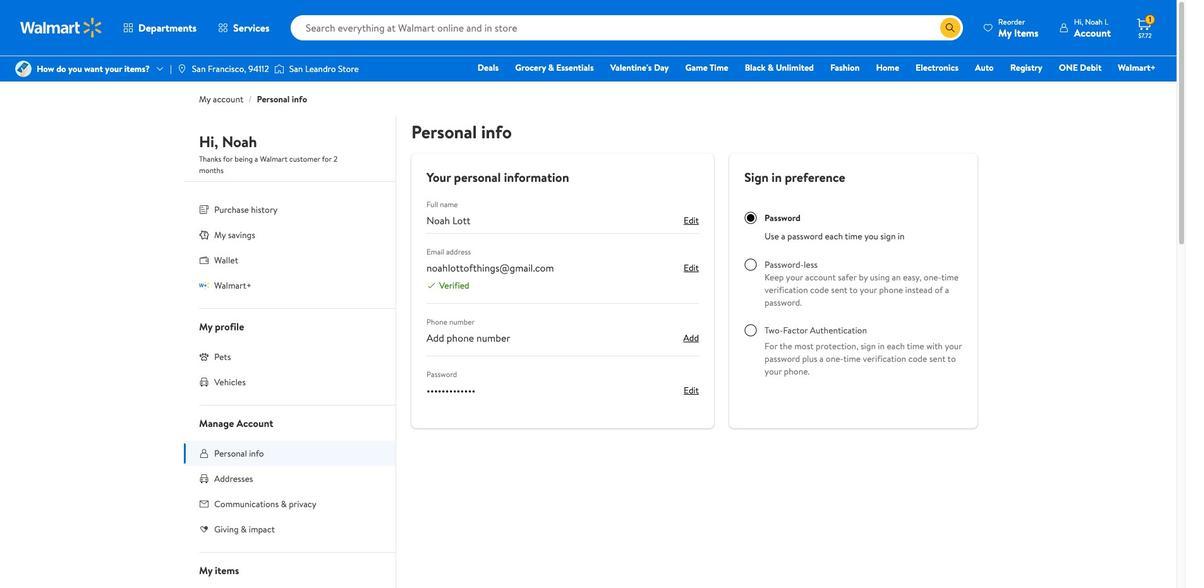 Task type: vqa. For each thing, say whether or not it's contained in the screenshot.
code to the right
yes



Task type: locate. For each thing, give the bounding box(es) containing it.
walmart+ down wallet on the left
[[214, 279, 252, 292]]

Password radio
[[745, 212, 758, 224]]

a right plus
[[820, 353, 824, 365]]

verification inside for the most protection, sign in each time with your password plus a one-time verification code sent to your phone .
[[863, 353, 907, 365]]

departments button
[[113, 13, 207, 43]]

0 horizontal spatial for
[[223, 154, 233, 164]]

to left "by"
[[850, 284, 858, 297]]

0 vertical spatial personal
[[257, 93, 290, 106]]

time down authentication
[[844, 353, 861, 365]]

do
[[56, 63, 66, 75]]

auto
[[976, 61, 994, 74]]

of
[[935, 284, 943, 297]]

edit down add 'button'
[[684, 384, 699, 397]]

code
[[811, 284, 830, 297], [909, 353, 928, 365]]

edit button left the password-less radio
[[684, 261, 699, 276]]

account left safer
[[806, 271, 836, 284]]

0 vertical spatial password
[[788, 230, 823, 243]]

0 vertical spatial sign
[[881, 230, 896, 243]]

search icon image
[[946, 23, 956, 33]]

1 vertical spatial in
[[898, 230, 905, 243]]

a
[[255, 154, 258, 164], [782, 230, 786, 243], [946, 284, 950, 297], [820, 353, 824, 365]]

& for black
[[768, 61, 774, 74]]

phone down most
[[784, 365, 808, 378]]

time up safer
[[845, 230, 863, 243]]

items?
[[124, 63, 150, 75]]

1 vertical spatial verification
[[863, 353, 907, 365]]

personal up addresses
[[214, 448, 247, 460]]

1 vertical spatial password
[[765, 353, 801, 365]]

wallet
[[214, 254, 238, 267]]

Two-Factor Authentication radio
[[745, 324, 758, 337]]

easy,
[[904, 271, 922, 284]]

0 horizontal spatial in
[[772, 169, 782, 186]]

edit left the password-less radio
[[684, 262, 699, 274]]

in inside for the most protection, sign in each time with your password plus a one-time verification code sent to your phone .
[[878, 340, 885, 353]]

1 vertical spatial code
[[909, 353, 928, 365]]

giving
[[214, 524, 239, 536]]

& for communications
[[281, 498, 287, 511]]

1 vertical spatial sign
[[861, 340, 876, 353]]

phone left instead
[[880, 284, 904, 297]]

you right do
[[68, 63, 82, 75]]

my for my profile
[[199, 320, 213, 334]]

in right sign
[[772, 169, 782, 186]]

to right with
[[948, 353, 956, 365]]

1 vertical spatial noah
[[222, 131, 257, 152]]

l
[[1105, 16, 1109, 27]]

1 vertical spatial personal info
[[214, 448, 264, 460]]

home
[[877, 61, 900, 74]]

1 horizontal spatial to
[[948, 353, 956, 365]]

personal info
[[412, 120, 512, 144], [214, 448, 264, 460]]

2 vertical spatial phone
[[784, 365, 808, 378]]

password.
[[765, 297, 802, 309]]

san for san leandro store
[[289, 63, 303, 75]]

1 vertical spatial personal
[[412, 120, 477, 144]]

sent
[[832, 284, 848, 297], [930, 353, 946, 365]]

2 vertical spatial edit
[[684, 384, 699, 397]]

address
[[446, 247, 471, 257]]

0 vertical spatial phone
[[880, 284, 904, 297]]

0 horizontal spatial noah
[[222, 131, 257, 152]]

1 horizontal spatial verification
[[863, 353, 907, 365]]

1 vertical spatial to
[[948, 353, 956, 365]]

personal info up addresses
[[214, 448, 264, 460]]

0 vertical spatial to
[[850, 284, 858, 297]]

0 horizontal spatial hi,
[[199, 131, 218, 152]]

giving & impact
[[214, 524, 275, 536]]

& for giving
[[241, 524, 247, 536]]

each up safer
[[825, 230, 843, 243]]

add down phone
[[427, 331, 445, 345]]

1 vertical spatial walmart+
[[214, 279, 252, 292]]

san right |
[[192, 63, 206, 75]]

1 horizontal spatial walmart+
[[1119, 61, 1156, 74]]

1 vertical spatial number
[[477, 331, 511, 345]]

noah up being
[[222, 131, 257, 152]]

0 horizontal spatial info
[[249, 448, 264, 460]]

one- right easy,
[[924, 271, 942, 284]]

0 vertical spatial hi,
[[1075, 16, 1084, 27]]

my profile
[[199, 320, 244, 334]]

game
[[686, 61, 708, 74]]

1 horizontal spatial sent
[[930, 353, 946, 365]]

0 vertical spatial info
[[292, 93, 307, 106]]

0 vertical spatial each
[[825, 230, 843, 243]]

how do you want your items?
[[37, 63, 150, 75]]

info
[[292, 93, 307, 106], [481, 120, 512, 144], [249, 448, 264, 460]]

a inside for the most protection, sign in each time with your password plus a one-time verification code sent to your phone .
[[820, 353, 824, 365]]

1
[[1149, 14, 1152, 25]]

0 horizontal spatial sign
[[861, 340, 876, 353]]

1 vertical spatial info
[[481, 120, 512, 144]]

keep
[[765, 271, 784, 284]]

0 vertical spatial personal info link
[[257, 93, 307, 106]]

hi, left l
[[1075, 16, 1084, 27]]

icon image inside my savings link
[[199, 230, 209, 240]]

instead
[[906, 284, 933, 297]]

0 vertical spatial walmart+ link
[[1113, 61, 1162, 75]]

account left the /
[[213, 93, 244, 106]]

0 vertical spatial noah
[[1086, 16, 1103, 27]]

san left leandro at the left top of page
[[289, 63, 303, 75]]

edit button left the password basic use a password each time you sign in radio at right top
[[684, 213, 699, 228]]

wallet link
[[184, 248, 396, 273]]

your
[[427, 169, 451, 186]]

password up less
[[788, 230, 823, 243]]

full
[[427, 199, 438, 210]]

0 horizontal spatial code
[[811, 284, 830, 297]]

personal right the /
[[257, 93, 290, 106]]

phone inside for the most protection, sign in each time with your password plus a one-time verification code sent to your phone .
[[784, 365, 808, 378]]

1 $7.72
[[1139, 14, 1152, 40]]

& right black
[[768, 61, 774, 74]]

icon image left my savings
[[199, 230, 209, 240]]

1 horizontal spatial password
[[765, 212, 801, 224]]

number
[[450, 317, 475, 328], [477, 331, 511, 345]]

for left 2
[[322, 154, 332, 164]]

0 vertical spatial icon image
[[199, 230, 209, 240]]

for left being
[[223, 154, 233, 164]]

0 horizontal spatial add
[[427, 331, 445, 345]]

personal info link right the /
[[257, 93, 307, 106]]

you up "by"
[[865, 230, 879, 243]]

purchase
[[214, 204, 249, 216]]

noah left l
[[1086, 16, 1103, 27]]

you
[[68, 63, 82, 75], [865, 230, 879, 243]]

0 vertical spatial number
[[450, 317, 475, 328]]

san
[[192, 63, 206, 75], [289, 63, 303, 75]]

walmart image
[[20, 18, 102, 38]]

0 horizontal spatial phone
[[447, 331, 474, 345]]

 image for san francisco, 94112
[[177, 64, 187, 74]]

hi, inside hi, noah l account
[[1075, 16, 1084, 27]]

1 horizontal spatial each
[[887, 340, 905, 353]]

edit button down add 'button'
[[684, 383, 699, 398]]

 image right 94112
[[274, 63, 284, 75]]

one- right plus
[[826, 353, 844, 365]]

personal up your
[[412, 120, 477, 144]]

code inside for the most protection, sign in each time with your password plus a one-time verification code sent to your phone .
[[909, 353, 928, 365]]

0 vertical spatial edit
[[684, 214, 699, 227]]

walmart+ link
[[1113, 61, 1162, 75], [184, 273, 396, 298]]

password left plus
[[765, 353, 801, 365]]

1 vertical spatial personal info link
[[184, 441, 396, 467]]

Walmart Site-Wide search field
[[291, 15, 964, 40]]

& right grocery
[[548, 61, 554, 74]]

1 horizontal spatial phone
[[784, 365, 808, 378]]

0 horizontal spatial san
[[192, 63, 206, 75]]

0 horizontal spatial you
[[68, 63, 82, 75]]

edit
[[684, 214, 699, 227], [684, 262, 699, 274], [684, 384, 699, 397]]

password-
[[765, 259, 804, 271]]

0 horizontal spatial account
[[213, 93, 244, 106]]

noah inside 'hi, noah thanks for being a walmart customer for 2 months'
[[222, 131, 257, 152]]

0 vertical spatial one-
[[924, 271, 942, 284]]

2 vertical spatial personal
[[214, 448, 247, 460]]

password up •••••••••••••
[[427, 369, 457, 380]]

1 horizontal spatial walmart+ link
[[1113, 61, 1162, 75]]

1 horizontal spatial  image
[[274, 63, 284, 75]]

1 vertical spatial edit
[[684, 262, 699, 274]]

black
[[745, 61, 766, 74]]

in up an
[[898, 230, 905, 243]]

1 horizontal spatial noah
[[427, 214, 450, 228]]

plus
[[803, 353, 818, 365]]

2 icon image from the top
[[199, 281, 209, 291]]

day
[[654, 61, 669, 74]]

1 horizontal spatial one-
[[924, 271, 942, 284]]

sign up using
[[881, 230, 896, 243]]

1 for from the left
[[223, 154, 233, 164]]

1 vertical spatial account
[[237, 417, 273, 431]]

purchase history link
[[184, 197, 396, 223]]

two-factor authentication
[[765, 324, 868, 337]]

2 horizontal spatial noah
[[1086, 16, 1103, 27]]

1 vertical spatial phone
[[447, 331, 474, 345]]

1 horizontal spatial info
[[292, 93, 307, 106]]

game time
[[686, 61, 729, 74]]

one debit
[[1060, 61, 1102, 74]]

personal info link up communications & privacy link
[[184, 441, 396, 467]]

impact
[[249, 524, 275, 536]]

0 horizontal spatial verification
[[765, 284, 809, 297]]

1 horizontal spatial add
[[684, 332, 699, 345]]

0 horizontal spatial one-
[[826, 353, 844, 365]]

to inside keep your account safer by using an easy, one-time verification code sent to your phone instead of a password.
[[850, 284, 858, 297]]

info down leandro at the left top of page
[[292, 93, 307, 106]]

0 horizontal spatial personal
[[214, 448, 247, 460]]

info up your personal information
[[481, 120, 512, 144]]

my for my savings
[[214, 229, 226, 242]]

noah for account
[[1086, 16, 1103, 27]]

& left the privacy
[[281, 498, 287, 511]]

2 san from the left
[[289, 63, 303, 75]]

time right instead
[[942, 271, 959, 284]]

1 san from the left
[[192, 63, 206, 75]]

time
[[710, 61, 729, 74]]

1 vertical spatial edit button
[[684, 261, 699, 276]]

noah lott
[[427, 214, 471, 228]]

 image
[[15, 61, 32, 77]]

one-
[[924, 271, 942, 284], [826, 353, 844, 365]]

account right the manage
[[237, 417, 273, 431]]

black & unlimited link
[[740, 61, 820, 75]]

hi, noah thanks for being a walmart customer for 2 months
[[199, 131, 338, 176]]

0 vertical spatial code
[[811, 284, 830, 297]]

walmart
[[260, 154, 288, 164]]

icon image for walmart+
[[199, 281, 209, 291]]

0 horizontal spatial to
[[850, 284, 858, 297]]

1 horizontal spatial account
[[806, 271, 836, 284]]

verification inside keep your account safer by using an easy, one-time verification code sent to your phone instead of a password.
[[765, 284, 809, 297]]

walmart+ link down $7.72
[[1113, 61, 1162, 75]]

lott
[[453, 214, 471, 228]]

 image
[[274, 63, 284, 75], [177, 64, 187, 74]]

hi, up thanks
[[199, 131, 218, 152]]

2 horizontal spatial phone
[[880, 284, 904, 297]]

icon image left "pets"
[[199, 352, 209, 362]]

edit button for noahlottofthings@gmail.com
[[684, 261, 699, 276]]

my items
[[199, 564, 239, 578]]

1 horizontal spatial for
[[322, 154, 332, 164]]

icon image inside pets link
[[199, 352, 209, 362]]

debit
[[1081, 61, 1102, 74]]

protection,
[[816, 340, 859, 353]]

pets
[[214, 351, 231, 364]]

password up use
[[765, 212, 801, 224]]

0 vertical spatial verification
[[765, 284, 809, 297]]

0 horizontal spatial password
[[427, 369, 457, 380]]

your right 'keep'
[[786, 271, 804, 284]]

manage
[[199, 417, 234, 431]]

icon image for my savings
[[199, 230, 209, 240]]

grocery & essentials link
[[510, 61, 600, 75]]

noah down the full name on the top of page
[[427, 214, 450, 228]]

each left with
[[887, 340, 905, 353]]

my inside reorder my items
[[999, 26, 1012, 40]]

1 horizontal spatial account
[[1075, 26, 1112, 40]]

noah inside hi, noah l account
[[1086, 16, 1103, 27]]

3 edit from the top
[[684, 384, 699, 397]]

2 vertical spatial edit button
[[684, 383, 699, 398]]

to inside for the most protection, sign in each time with your password plus a one-time verification code sent to your phone .
[[948, 353, 956, 365]]

hi, noah l account
[[1075, 16, 1112, 40]]

edit left the password basic use a password each time you sign in radio at right top
[[684, 214, 699, 227]]

edit button for noah lott
[[684, 213, 699, 228]]

grocery & essentials
[[515, 61, 594, 74]]

1 vertical spatial hi,
[[199, 131, 218, 152]]

0 vertical spatial password
[[765, 212, 801, 224]]

account up debit
[[1075, 26, 1112, 40]]

icon image up my profile
[[199, 281, 209, 291]]

an
[[892, 271, 901, 284]]

0 horizontal spatial number
[[450, 317, 475, 328]]

personal info up personal
[[412, 120, 512, 144]]

code inside keep your account safer by using an easy, one-time verification code sent to your phone instead of a password.
[[811, 284, 830, 297]]

0 horizontal spatial each
[[825, 230, 843, 243]]

1 vertical spatial one-
[[826, 353, 844, 365]]

account
[[213, 93, 244, 106], [806, 271, 836, 284]]

icon image
[[199, 230, 209, 240], [199, 281, 209, 291], [199, 352, 209, 362]]

my for my account / personal info
[[199, 93, 211, 106]]

1 vertical spatial you
[[865, 230, 879, 243]]

with
[[927, 340, 943, 353]]

verification right protection,
[[863, 353, 907, 365]]

1 icon image from the top
[[199, 230, 209, 240]]

1 edit button from the top
[[684, 213, 699, 228]]

pets link
[[184, 345, 396, 370]]

2 vertical spatial icon image
[[199, 352, 209, 362]]

services button
[[207, 13, 281, 43]]

3 edit button from the top
[[684, 383, 699, 398]]

personal info link
[[257, 93, 307, 106], [184, 441, 396, 467]]

a right being
[[255, 154, 258, 164]]

sign
[[881, 230, 896, 243], [861, 340, 876, 353]]

& right giving
[[241, 524, 247, 536]]

& for grocery
[[548, 61, 554, 74]]

less
[[804, 259, 818, 271]]

your right the want
[[105, 63, 122, 75]]

phone down phone number
[[447, 331, 474, 345]]

0 vertical spatial personal info
[[412, 120, 512, 144]]

being
[[235, 154, 253, 164]]

0 vertical spatial account
[[213, 93, 244, 106]]

icon image for pets
[[199, 352, 209, 362]]

walmart+ link down my savings link
[[184, 273, 396, 298]]

in right protection,
[[878, 340, 885, 353]]

1 edit from the top
[[684, 214, 699, 227]]

each inside for the most protection, sign in each time with your password plus a one-time verification code sent to your phone .
[[887, 340, 905, 353]]

0 horizontal spatial  image
[[177, 64, 187, 74]]

each
[[825, 230, 843, 243], [887, 340, 905, 353]]

a right of
[[946, 284, 950, 297]]

1 horizontal spatial san
[[289, 63, 303, 75]]

3 icon image from the top
[[199, 352, 209, 362]]

black & unlimited
[[745, 61, 814, 74]]

2 edit button from the top
[[684, 261, 699, 276]]

use
[[765, 230, 779, 243]]

1 vertical spatial each
[[887, 340, 905, 353]]

1 vertical spatial account
[[806, 271, 836, 284]]

 image right |
[[177, 64, 187, 74]]

verification down password-
[[765, 284, 809, 297]]

add left two-factor authentication radio
[[684, 332, 699, 345]]

time left with
[[907, 340, 925, 353]]

0 vertical spatial sent
[[832, 284, 848, 297]]

add for add phone number
[[427, 331, 445, 345]]

sent inside keep your account safer by using an easy, one-time verification code sent to your phone instead of a password.
[[832, 284, 848, 297]]

info up addresses
[[249, 448, 264, 460]]

2 edit from the top
[[684, 262, 699, 274]]

for
[[765, 340, 778, 353]]

deals
[[478, 61, 499, 74]]

hi, inside 'hi, noah thanks for being a walmart customer for 2 months'
[[199, 131, 218, 152]]

walmart+ down $7.72
[[1119, 61, 1156, 74]]

sign right protection,
[[861, 340, 876, 353]]



Task type: describe. For each thing, give the bounding box(es) containing it.
fashion link
[[825, 61, 866, 75]]

home link
[[871, 61, 906, 75]]

0 vertical spatial in
[[772, 169, 782, 186]]

vehicles link
[[184, 370, 396, 395]]

keep your account safer by using an easy, one-time verification code sent to your phone instead of a password.
[[765, 271, 959, 309]]

electronics
[[916, 61, 959, 74]]

my savings link
[[184, 223, 396, 248]]

two-
[[765, 324, 784, 337]]

registry link
[[1005, 61, 1049, 75]]

reorder
[[999, 16, 1026, 27]]

one- inside keep your account safer by using an easy, one-time verification code sent to your phone instead of a password.
[[924, 271, 942, 284]]

2 horizontal spatial info
[[481, 120, 512, 144]]

0 vertical spatial account
[[1075, 26, 1112, 40]]

0 horizontal spatial account
[[237, 417, 273, 431]]

valentine's day
[[611, 61, 669, 74]]

want
[[84, 63, 103, 75]]

use a password each time you sign in
[[765, 230, 905, 243]]

unlimited
[[776, 61, 814, 74]]

2 vertical spatial noah
[[427, 214, 450, 228]]

1 horizontal spatial you
[[865, 230, 879, 243]]

0 vertical spatial walmart+
[[1119, 61, 1156, 74]]

sent inside for the most protection, sign in each time with your password plus a one-time verification code sent to your phone .
[[930, 353, 946, 365]]

electronics link
[[911, 61, 965, 75]]

san for san francisco, 94112
[[192, 63, 206, 75]]

san leandro store
[[289, 63, 359, 75]]

noah for for
[[222, 131, 257, 152]]

time inside keep your account safer by using an easy, one-time verification code sent to your phone instead of a password.
[[942, 271, 959, 284]]

0 horizontal spatial personal info
[[214, 448, 264, 460]]

2 horizontal spatial in
[[898, 230, 905, 243]]

/
[[249, 93, 252, 106]]

leandro
[[305, 63, 336, 75]]

a inside keep your account safer by using an easy, one-time verification code sent to your phone instead of a password.
[[946, 284, 950, 297]]

2 horizontal spatial personal
[[412, 120, 477, 144]]

noahlottofthings@gmail.com
[[427, 261, 554, 275]]

my account link
[[199, 93, 244, 106]]

profile
[[215, 320, 244, 334]]

1 horizontal spatial number
[[477, 331, 511, 345]]

communications
[[214, 498, 279, 511]]

hi, for account
[[1075, 16, 1084, 27]]

1 horizontal spatial personal info
[[412, 120, 512, 144]]

one
[[1060, 61, 1079, 74]]

information
[[504, 169, 570, 186]]

sign in preference
[[745, 169, 846, 186]]

addresses
[[214, 473, 253, 486]]

add phone number
[[427, 331, 511, 345]]

for the most protection, sign in each time with your password plus a one-time verification code sent to your phone .
[[765, 340, 963, 378]]

communications & privacy link
[[184, 492, 396, 517]]

your right safer
[[860, 284, 878, 297]]

by
[[859, 271, 868, 284]]

Search search field
[[291, 15, 964, 40]]

customer
[[289, 154, 320, 164]]

your right with
[[945, 340, 963, 353]]

password-less
[[765, 259, 818, 271]]

valentine's day link
[[605, 61, 675, 75]]

communications & privacy
[[214, 498, 317, 511]]

preference
[[785, 169, 846, 186]]

phone inside keep your account safer by using an easy, one-time verification code sent to your phone instead of a password.
[[880, 284, 904, 297]]

san francisco, 94112
[[192, 63, 269, 75]]

the
[[780, 340, 793, 353]]

1 vertical spatial walmart+ link
[[184, 273, 396, 298]]

•••••••••••••
[[427, 384, 476, 398]]

using
[[870, 271, 890, 284]]

game time link
[[680, 61, 735, 75]]

francisco,
[[208, 63, 246, 75]]

my for my items
[[199, 564, 213, 578]]

verified
[[439, 279, 470, 292]]

1 horizontal spatial personal
[[257, 93, 290, 106]]

phone number
[[427, 317, 475, 328]]

store
[[338, 63, 359, 75]]

privacy
[[289, 498, 317, 511]]

a right use
[[782, 230, 786, 243]]

hi, for thanks for being a walmart customer for 2 months
[[199, 131, 218, 152]]

departments
[[138, 21, 197, 35]]

auto link
[[970, 61, 1000, 75]]

items
[[215, 564, 239, 578]]

months
[[199, 165, 224, 176]]

edit for noah lott
[[684, 214, 699, 227]]

essentials
[[557, 61, 594, 74]]

addresses link
[[184, 467, 396, 492]]

your personal information
[[427, 169, 570, 186]]

a inside 'hi, noah thanks for being a walmart customer for 2 months'
[[255, 154, 258, 164]]

add for add
[[684, 332, 699, 345]]

grocery
[[515, 61, 546, 74]]

factor
[[784, 324, 808, 337]]

deals link
[[472, 61, 505, 75]]

94112
[[248, 63, 269, 75]]

personal
[[454, 169, 501, 186]]

Password-less radio
[[745, 259, 758, 271]]

your down for
[[765, 365, 782, 378]]

savings
[[228, 229, 255, 242]]

.
[[808, 365, 810, 378]]

hi, noah link
[[199, 131, 257, 157]]

0 vertical spatial you
[[68, 63, 82, 75]]

1 horizontal spatial sign
[[881, 230, 896, 243]]

valentine's
[[611, 61, 652, 74]]

history
[[251, 204, 278, 216]]

fashion
[[831, 61, 860, 74]]

thanks
[[199, 154, 222, 164]]

one- inside for the most protection, sign in each time with your password plus a one-time verification code sent to your phone .
[[826, 353, 844, 365]]

sign inside for the most protection, sign in each time with your password plus a one-time verification code sent to your phone .
[[861, 340, 876, 353]]

most
[[795, 340, 814, 353]]

 image for san leandro store
[[274, 63, 284, 75]]

email address
[[427, 247, 471, 257]]

2 for from the left
[[322, 154, 332, 164]]

account inside keep your account safer by using an easy, one-time verification code sent to your phone instead of a password.
[[806, 271, 836, 284]]

name
[[440, 199, 458, 210]]

safer
[[838, 271, 857, 284]]

edit for noahlottofthings@gmail.com
[[684, 262, 699, 274]]

password inside for the most protection, sign in each time with your password plus a one-time verification code sent to your phone .
[[765, 353, 801, 365]]

phone
[[427, 317, 448, 328]]



